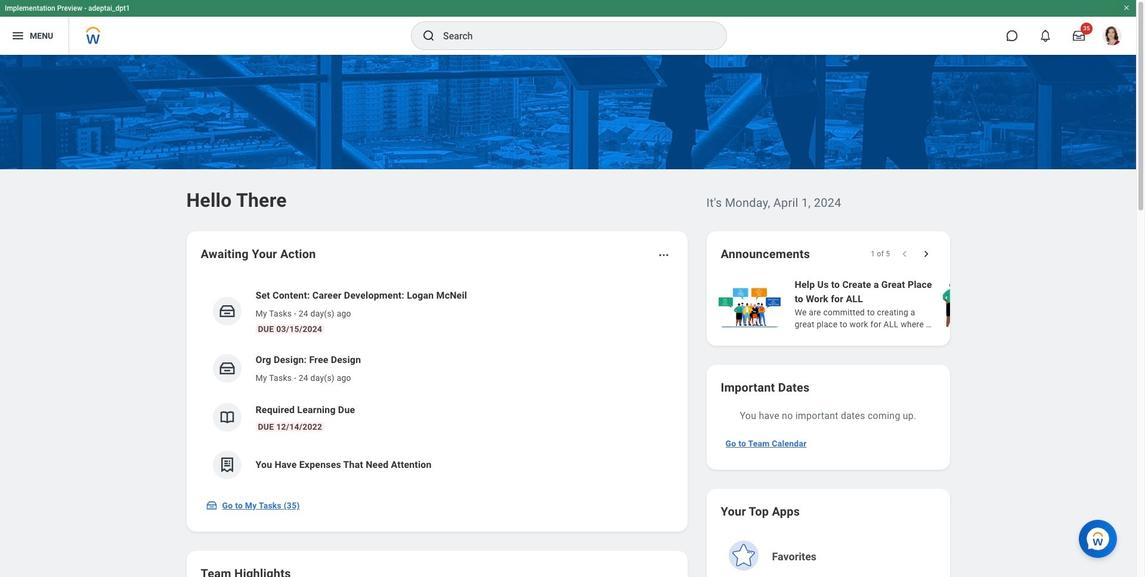 Task type: vqa. For each thing, say whether or not it's contained in the screenshot.
"status"
yes



Task type: locate. For each thing, give the bounding box(es) containing it.
main content
[[0, 55, 1146, 578]]

1 horizontal spatial inbox image
[[218, 303, 236, 320]]

0 horizontal spatial list
[[201, 279, 673, 489]]

notifications large image
[[1040, 30, 1052, 42]]

inbox image
[[218, 360, 236, 378]]

1 vertical spatial inbox image
[[206, 500, 218, 512]]

banner
[[0, 0, 1137, 55]]

chevron right small image
[[920, 248, 932, 260]]

chevron left small image
[[899, 248, 911, 260]]

search image
[[422, 29, 436, 43]]

Search Workday  search field
[[443, 23, 702, 49]]

related actions image
[[658, 249, 670, 261]]

inbox large image
[[1074, 30, 1085, 42]]

0 horizontal spatial inbox image
[[206, 500, 218, 512]]

list
[[716, 277, 1146, 332], [201, 279, 673, 489]]

0 vertical spatial inbox image
[[218, 303, 236, 320]]

status
[[871, 249, 891, 259]]

inbox image
[[218, 303, 236, 320], [206, 500, 218, 512]]



Task type: describe. For each thing, give the bounding box(es) containing it.
book open image
[[218, 409, 236, 427]]

justify image
[[11, 29, 25, 43]]

dashboard expenses image
[[218, 457, 236, 474]]

profile logan mcneil image
[[1103, 26, 1122, 48]]

close environment banner image
[[1124, 4, 1131, 11]]

1 horizontal spatial list
[[716, 277, 1146, 332]]



